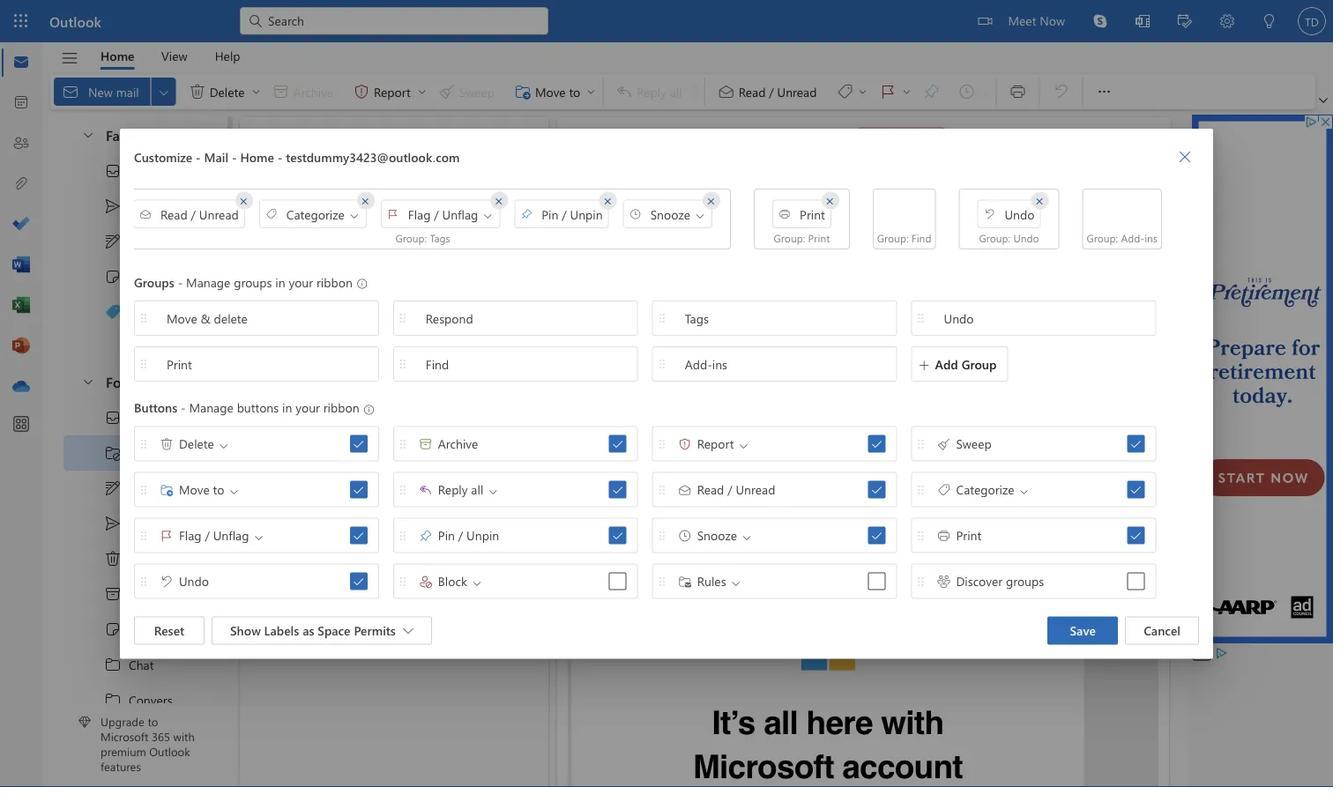 Task type: describe. For each thing, give the bounding box(es) containing it.
 button
[[336, 123, 364, 151]]

your right know on the top of page
[[337, 218, 361, 235]]

add inside add favorite tree item
[[129, 339, 151, 356]]

add-ins
[[685, 356, 728, 372]]

0 vertical spatial add-
[[1121, 230, 1145, 244]]

0 vertical spatial find
[[912, 230, 932, 244]]

undo up  add group
[[944, 310, 974, 326]]

- for buttons
[[181, 399, 186, 416]]

 down webpage
[[655, 311, 669, 325]]

meet
[[1008, 12, 1036, 28]]

snooze inside  snooze  
[[650, 205, 691, 222]]

1 vertical spatial flag
[[179, 527, 202, 544]]

your right buttons
[[296, 399, 320, 416]]

webpage
[[629, 296, 660, 305]]

group: for group: add-ins
[[1087, 230, 1118, 244]]

group: add-ins
[[1087, 230, 1158, 244]]

none checkbox the move to
[[134, 472, 379, 507]]

1 horizontal spatial unread
[[736, 481, 775, 498]]

/ inside checkbox
[[458, 527, 463, 544]]

rules image
[[678, 574, 692, 588]]

 inside   pin / unpin
[[419, 528, 433, 543]]

0 vertical spatial move
[[167, 310, 197, 326]]

use your mouse to arrange the order of this button in the ribbon or press m element for 
[[179, 573, 209, 589]]

microsoft down  snooze  
[[614, 230, 673, 249]]

 junk email 2
[[104, 444, 189, 462]]

 for - manage groups in your ribbon
[[356, 278, 368, 290]]

deleted
[[423, 168, 458, 182]]

upgrade to microsoft 365 with premium outlook features
[[101, 714, 195, 774]]

to right get
[[290, 218, 301, 235]]

1 horizontal spatial ins
[[1145, 230, 1158, 244]]


[[493, 200, 511, 218]]

sent inside favorites tree
[[129, 198, 153, 215]]

1 vertical spatial junk
[[338, 168, 359, 182]]

view as a webpage
[[595, 296, 660, 305]]

2  notes from the top
[[104, 621, 161, 638]]

2 horizontal spatial email
[[362, 168, 387, 182]]

view for view
[[161, 48, 187, 64]]

 inside  
[[1140, 132, 1151, 143]]

6 for 
[[182, 480, 189, 497]]

fri
[[474, 291, 486, 305]]


[[978, 14, 992, 28]]

in for groups
[[275, 274, 285, 290]]

print image
[[779, 207, 791, 220]]

sweep
[[956, 436, 992, 452]]

0 vertical spatial of
[[670, 127, 683, 146]]

none checkbox discover groups
[[911, 564, 1156, 599]]

- right mail
[[232, 149, 237, 165]]

 inside   rules 
[[655, 574, 669, 588]]

report image
[[678, 437, 692, 451]]

group: print
[[774, 230, 830, 244]]

1 vertical spatial add-
[[685, 356, 712, 372]]

view for view as a webpage
[[595, 296, 611, 305]]

favorites
[[106, 125, 163, 144]]

it's all here with microsoft account
[[693, 705, 963, 786]]

1 horizontal spatial read
[[697, 481, 724, 498]]

 inside   print
[[914, 528, 928, 543]]

unpin inside the  pin / unpin 
[[570, 205, 603, 222]]

group
[[962, 356, 997, 372]]

1 horizontal spatial learn the perks of your microsoft account
[[568, 127, 840, 146]]

add favorite tree item
[[63, 330, 205, 365]]

microsoft up respond
[[396, 290, 448, 306]]


[[678, 574, 692, 588]]

 inside tree item
[[104, 586, 122, 603]]

none checkbox block
[[393, 564, 638, 599]]

 inside   read / unread
[[655, 483, 669, 497]]

 inside   reply all 
[[396, 483, 410, 497]]

2
[[182, 445, 189, 461]]

- up ''
[[278, 149, 283, 165]]

3 inside favorites tree
[[182, 269, 189, 285]]

days
[[499, 168, 521, 182]]

heading containing it's all here with microsoft account
[[595, 702, 1061, 787]]

 inside print checkbox
[[1130, 529, 1142, 542]]

block
[[438, 573, 467, 589]]

calendar image
[[12, 94, 30, 112]]

1 vertical spatial flag / unflag image
[[160, 528, 174, 543]]

  block 
[[396, 573, 483, 589]]

 for  read / unread
[[718, 83, 735, 101]]

/ inside  flag / unflag  
[[434, 205, 439, 222]]

 inside the  pin / unpin 
[[601, 193, 615, 207]]

all inside option
[[471, 481, 483, 498]]

use your mouse to arrange the order of this button in the ribbon or press m element for 
[[697, 573, 726, 589]]

5  button from the left
[[703, 191, 720, 209]]

ma
[[576, 239, 595, 256]]

 button for folders
[[72, 365, 102, 398]]

items for 1st  tree item from the top of the page
[[156, 198, 186, 215]]

2  tree item from the top
[[63, 612, 205, 647]]

none checkbox undo
[[134, 564, 379, 599]]

10/19/2023
[[798, 182, 861, 199]]

use your mouse to arrange the order of this button in the ribbon or press m element for 
[[179, 481, 224, 498]]

will
[[390, 168, 405, 182]]

unflag inside  flag / unflag  
[[442, 205, 478, 222]]

message
[[705, 182, 753, 199]]

this
[[683, 182, 702, 199]]

to inside checkbox
[[213, 481, 224, 498]]

ribbon for - manage groups in your ribbon
[[317, 274, 353, 290]]

1 horizontal spatial perks
[[632, 127, 666, 146]]

6  button from the left
[[822, 191, 839, 209]]

groups for discover
[[1006, 573, 1044, 589]]

mon 10/2
[[464, 220, 510, 234]]

 tree item for 
[[63, 153, 205, 189]]

microsoft up get
[[267, 201, 319, 217]]

your down know on the top of page
[[289, 274, 313, 290]]

upgrade
[[101, 714, 144, 730]]

items in junk email will be deleted after 10 days
[[298, 168, 521, 182]]

with inside 'upgrade to microsoft 365 with premium outlook features'
[[173, 729, 195, 745]]

notes for first  tree item
[[129, 269, 161, 285]]

 add group
[[918, 356, 997, 372]]

 tree item for 
[[63, 400, 205, 436]]

to inside 'upgrade to microsoft 365 with premium outlook features'
[[148, 714, 158, 730]]


[[678, 437, 692, 451]]

undo down  undo 
[[1014, 230, 1039, 244]]

 inside favorites tree
[[104, 198, 122, 215]]

microsoft down get
[[267, 272, 319, 288]]

 tree item
[[63, 295, 205, 330]]

1 vertical spatial ins
[[712, 356, 728, 372]]

 notes inside favorites tree
[[104, 268, 161, 286]]

 button for red category
[[927, 128, 945, 144]]

 inside  flag / unflag  
[[482, 209, 494, 222]]

  categorize 
[[914, 481, 1031, 498]]

1 vertical spatial read / unread image
[[678, 483, 692, 497]]

after
[[461, 168, 482, 182]]

2  tree item from the top
[[63, 683, 205, 718]]

use your mouse to arrange the order of this button in the ribbon or press m element for 
[[438, 527, 499, 544]]

a
[[623, 296, 627, 305]]

  report 
[[655, 436, 750, 452]]

now
[[1040, 12, 1065, 28]]

deleted
[[129, 551, 171, 567]]


[[60, 49, 79, 67]]


[[104, 444, 122, 462]]

message list section
[[240, 113, 625, 787]]

 print 
[[779, 193, 838, 222]]

group: for group: print
[[774, 230, 805, 244]]

 inside pin / unpin checkbox
[[612, 529, 624, 542]]

1 horizontal spatial snooze image
[[678, 528, 692, 543]]

archive inside option
[[438, 436, 478, 452]]


[[937, 574, 951, 588]]

use your mouse to arrange the order of this button in the ribbon or press m element for 
[[438, 481, 483, 498]]

1 horizontal spatial tags
[[685, 310, 709, 326]]

 inside   sweep
[[914, 437, 928, 451]]

forwarded
[[623, 182, 679, 199]]

account for microsoft account
[[322, 272, 367, 288]]

 inside   move to 
[[137, 483, 151, 497]]


[[160, 483, 174, 497]]

testdummy3423@outlook.com
[[286, 149, 460, 165]]

inbox for 
[[129, 163, 159, 179]]

block image
[[419, 574, 433, 588]]

0 vertical spatial read / unread image
[[139, 207, 152, 220]]

move inside the move to checkbox
[[179, 481, 210, 498]]

 inside  flag / unflag  
[[492, 193, 506, 207]]

none checkbox rules
[[652, 564, 897, 599]]

3  button from the left
[[491, 191, 508, 209]]

respond
[[426, 310, 473, 326]]

 inside   pin / unpin
[[396, 528, 410, 543]]

it's
[[712, 705, 755, 742]]

 inside   reply all 
[[487, 485, 499, 498]]

 inside folders "tree item"
[[81, 374, 95, 388]]

and
[[564, 218, 584, 235]]

microsoft inside 'upgrade to microsoft 365 with premium outlook features'
[[101, 729, 149, 745]]

unread for  read / unread 
[[199, 205, 239, 222]]

  pin / unpin
[[396, 527, 499, 544]]

manage for groups
[[186, 274, 231, 290]]

1 horizontal spatial as
[[613, 296, 621, 305]]

365
[[152, 729, 170, 745]]

account inside message list list box
[[451, 290, 494, 306]]

add inside "document"
[[935, 356, 958, 372]]

 tree item
[[63, 577, 205, 612]]

 inside  print 
[[823, 193, 838, 207]]

here
[[807, 705, 873, 742]]

0 vertical spatial the
[[607, 127, 628, 146]]

 inside   archive
[[396, 437, 410, 451]]

1 horizontal spatial category
[[883, 129, 923, 143]]

 inside   categorize 
[[914, 483, 928, 497]]

 tree item for 
[[63, 471, 205, 506]]

archive image
[[419, 437, 433, 451]]

use your mouse to arrange the order of this button in the ribbon or press m element for 
[[438, 573, 467, 589]]

none text field inside application
[[614, 251, 1034, 272]]

12:27
[[864, 182, 893, 199]]

report
[[697, 436, 734, 452]]

 inside favorites tree item
[[81, 127, 95, 142]]

  discover groups
[[914, 573, 1044, 589]]

 left add-ins
[[655, 357, 669, 371]]

none checkbox print
[[911, 518, 1156, 553]]

your right drag and drop or press 'e' to edit, 'd' to delete and 'm' to rearrange icon
[[368, 290, 393, 306]]

categorize inside  categorize  
[[286, 205, 345, 222]]

0 vertical spatial 
[[575, 182, 593, 199]]

junk inside the  junk email 2
[[129, 445, 155, 461]]

0 horizontal spatial tags
[[430, 230, 450, 244]]

 inside   discover groups
[[914, 574, 928, 588]]

outlook inside 'upgrade to microsoft 365 with premium outlook features'
[[149, 744, 190, 759]]

 snooze  
[[629, 193, 719, 222]]

outlook inside the outlook "banner"
[[49, 11, 101, 30]]

 left respond
[[396, 311, 410, 325]]

0 horizontal spatial snooze image
[[629, 207, 642, 220]]

 inside   report 
[[655, 437, 669, 451]]

1 horizontal spatial learn
[[568, 127, 603, 146]]


[[403, 625, 413, 636]]

get to know your onedrive – how to back up your pc and mobile
[[267, 218, 625, 235]]

<microsoftaccount@emailnotifications.microsoft.com>
[[732, 230, 1076, 249]]

  sweep
[[914, 436, 992, 452]]

account for microsoft account <microsoftaccount@emailnotifications.microsoft.com>
[[677, 230, 728, 249]]

tree containing 
[[63, 400, 205, 753]]

 up 
[[914, 311, 928, 325]]

learn the perks of your microsoft account inside message list list box
[[267, 290, 494, 306]]

up
[[500, 218, 515, 235]]

left-rail-appbar navigation
[[4, 42, 39, 407]]

drag and drop or press 'e' to edit, 'd' to delete and 'm' to rearrange image
[[356, 274, 368, 290]]

reset
[[154, 622, 184, 639]]

show labels as space permits 
[[230, 622, 413, 639]]

how
[[429, 218, 454, 235]]

print inside  print 
[[800, 205, 825, 222]]

2  button from the left
[[357, 191, 375, 209]]

0 vertical spatial flag / unflag image
[[387, 207, 399, 220]]

 chat
[[104, 656, 154, 674]]

blue
[[129, 304, 152, 320]]

various microsoft app logos. image
[[572, 360, 1084, 671]]

 inside   snooze 
[[655, 528, 669, 543]]

buttons - manage buttons in your ribbon 
[[134, 399, 375, 416]]

 inside   undo
[[137, 574, 151, 588]]

junk email heading
[[265, 117, 364, 156]]

email inside the  junk email 2
[[158, 445, 188, 461]]

know
[[304, 218, 334, 235]]

archive inside  archive
[[129, 586, 169, 603]]

print down  print 
[[808, 230, 830, 244]]

 inside   undo
[[160, 574, 174, 588]]

/ inside  read / unread 
[[191, 205, 196, 222]]

 inside   block 
[[471, 577, 483, 589]]

 for  read / unread 
[[139, 207, 152, 220]]

files image
[[12, 175, 30, 193]]

read for  read / unread
[[739, 83, 766, 99]]


[[419, 483, 433, 497]]

none checkbox archive
[[393, 426, 638, 461]]

drag and drop or press 'space' to add or remove and press 'm' to rearrange image
[[363, 399, 375, 416]]

your right up
[[518, 218, 542, 235]]

meet now
[[1008, 12, 1065, 28]]

to do image
[[12, 216, 30, 234]]

use your mouse to arrange the order of this button in the ribbon or press m element for 
[[956, 527, 982, 544]]

email inside junk email 
[[299, 126, 333, 145]]

 categorize  
[[265, 193, 373, 222]]

with inside it's all here with microsoft account
[[881, 705, 944, 742]]

view button
[[148, 42, 201, 70]]

1 horizontal spatial snooze
[[697, 527, 737, 544]]

0 horizontal spatial unflag
[[213, 527, 249, 544]]

1 vertical spatial find
[[426, 356, 449, 372]]

of inside message list list box
[[354, 290, 365, 306]]

fri 9/29
[[474, 291, 510, 305]]

 read / unread
[[718, 83, 817, 101]]

1  tree item from the top
[[63, 647, 205, 683]]

buttons
[[237, 399, 279, 416]]

mobile
[[588, 218, 625, 235]]

1  tree item from the top
[[63, 259, 205, 295]]

 inside the  pin / unpin 
[[521, 207, 533, 220]]

none checkbox sweep
[[911, 426, 1156, 461]]

 inbox for 
[[104, 409, 159, 427]]

favorite
[[155, 339, 196, 356]]

 for 
[[104, 409, 122, 427]]

 drafts for 
[[104, 233, 161, 250]]

 drafts for 
[[104, 480, 161, 497]]

 tree item
[[63, 541, 205, 577]]

outlook banner
[[0, 0, 1333, 42]]

 for  print 
[[779, 207, 791, 220]]

 up add favorite tree item
[[137, 311, 151, 325]]



Task type: locate. For each thing, give the bounding box(es) containing it.
sweep image
[[937, 437, 951, 451]]

1 notes from the top
[[129, 269, 161, 285]]

1  sent items from the top
[[104, 198, 186, 215]]

 left archive image
[[396, 437, 410, 451]]

0 horizontal spatial category
[[156, 304, 203, 320]]

notes up chat
[[129, 621, 161, 638]]

 button
[[52, 43, 87, 73]]

2  sent items from the top
[[104, 515, 186, 533]]


[[718, 83, 735, 101], [139, 207, 152, 220], [678, 483, 692, 497]]

 tree item down favorites in the top left of the page
[[63, 153, 205, 189]]


[[419, 437, 433, 451], [104, 586, 122, 603]]

flag up  deleted items
[[179, 527, 202, 544]]

 for 
[[104, 480, 122, 497]]

1  tree item from the top
[[63, 224, 205, 259]]

1 vertical spatial manage
[[189, 399, 234, 416]]

none checkbox containing pin / unpin
[[393, 518, 638, 553]]

unpin down reply
[[467, 527, 499, 544]]

1  from the top
[[104, 233, 122, 250]]

use your mouse to arrange the order of this button in the ribbon or press m element containing discover groups
[[956, 573, 1044, 589]]

 inbox inside favorites tree
[[104, 162, 159, 180]]

archive down deleted
[[129, 586, 169, 603]]

 pin / unpin 
[[521, 193, 615, 222]]

0 horizontal spatial account
[[322, 272, 367, 288]]

drafts for 
[[129, 480, 161, 497]]

use your mouse to arrange the order of this button in the ribbon or press m element containing rules
[[697, 573, 726, 589]]

use your mouse to arrange the order of this button in the ribbon or press m element containing archive
[[438, 436, 478, 452]]

7  from the left
[[1033, 193, 1047, 207]]

groups up delete
[[234, 274, 272, 290]]

ribbon
[[317, 274, 353, 290], [323, 399, 359, 416]]

use your mouse to arrange the order of this button in the ribbon or press m element containing move to
[[179, 481, 224, 498]]

1  from the top
[[104, 656, 122, 674]]

inbox inside favorites tree
[[129, 163, 159, 179]]

print inside checkbox
[[956, 527, 982, 544]]

none checkbox containing discover groups
[[911, 564, 1156, 599]]

1 vertical spatial email
[[362, 168, 387, 182]]

1 vertical spatial  tree item
[[63, 471, 205, 506]]

 tree item down customize
[[63, 189, 205, 224]]

 inside   snooze 
[[678, 528, 692, 543]]

save button
[[1048, 617, 1118, 645]]

drafts for 
[[129, 233, 161, 250]]

use your mouse to arrange the order of this button in the ribbon or press m element for 
[[956, 481, 1015, 498]]

0 vertical spatial 6
[[182, 233, 189, 250]]

 notes up "" tree item
[[104, 268, 161, 286]]

0 vertical spatial 
[[104, 268, 122, 286]]


[[104, 233, 122, 250], [104, 480, 122, 497]]

- right groups
[[178, 274, 183, 290]]

1 horizontal spatial 
[[984, 207, 996, 220]]

0 horizontal spatial groups
[[234, 274, 272, 290]]


[[265, 207, 278, 220], [937, 483, 951, 497]]

use your mouse to arrange the order of this button in the ribbon or press m element right sweep image at the bottom of the page
[[956, 436, 992, 452]]

1 horizontal spatial all
[[764, 705, 798, 742]]

 inbox
[[104, 162, 159, 180], [104, 409, 159, 427]]

1  from the left
[[237, 193, 251, 207]]

use your mouse to arrange the order of this button in the ribbon or press m element for 
[[179, 527, 249, 544]]

 left pin / unpin image at the bottom left of the page
[[396, 528, 410, 543]]

 inside  flag / unflag  
[[387, 207, 399, 220]]

manage
[[186, 274, 231, 290], [189, 399, 234, 416]]

outlook right premium
[[149, 744, 190, 759]]

favorites tree item
[[63, 118, 205, 153]]

0 horizontal spatial outlook
[[49, 11, 101, 30]]

learn down "microsoft account"
[[267, 290, 297, 306]]

save
[[1070, 622, 1096, 639]]

 drafts
[[104, 233, 161, 250], [104, 480, 161, 497]]

 left rules icon
[[655, 574, 669, 588]]

you
[[600, 182, 620, 199]]

- for groups
[[178, 274, 183, 290]]

1 sent from the top
[[129, 198, 153, 215]]

0 horizontal spatial 
[[779, 207, 791, 220]]

0 horizontal spatial 
[[629, 207, 642, 220]]

 tree item
[[63, 189, 205, 224], [63, 506, 205, 541]]

2 vertical spatial read
[[697, 481, 724, 498]]

 left report icon
[[655, 437, 669, 451]]

1 vertical spatial 
[[779, 207, 791, 220]]

none checkbox pin / unpin
[[393, 518, 638, 553]]

unpin down you
[[570, 205, 603, 222]]

1 vertical spatial home
[[240, 149, 274, 165]]

none checkbox containing delete
[[134, 426, 379, 461]]

 inside   archive
[[419, 437, 433, 451]]

 up 
[[104, 409, 122, 427]]

  move to 
[[137, 481, 240, 498]]

discover groups image
[[937, 574, 951, 588]]

find down respond
[[426, 356, 449, 372]]

onedrive image
[[12, 378, 30, 396]]

read inside  read / unread
[[739, 83, 766, 99]]

/ inside the  pin / unpin 
[[562, 205, 567, 222]]

1 vertical spatial 
[[160, 528, 174, 543]]

0 horizontal spatial read
[[161, 205, 188, 222]]

none checkbox report
[[652, 426, 897, 461]]

folders tree item
[[63, 365, 205, 400]]

0 vertical spatial junk
[[265, 126, 295, 145]]

drafts up groups
[[129, 233, 161, 250]]

home button
[[87, 42, 148, 70]]

0 horizontal spatial 
[[104, 586, 122, 603]]

use your mouse to arrange the order of this button in the ribbon or press m element containing reply all
[[438, 481, 483, 498]]

the down "microsoft account"
[[300, 290, 318, 306]]

use your mouse to arrange the order of this button in the ribbon or press m element down report
[[697, 481, 775, 498]]

people image
[[12, 135, 30, 153]]

 inside the move to checkbox
[[353, 483, 365, 496]]

None checkbox
[[393, 426, 638, 461], [652, 426, 897, 461], [911, 426, 1156, 461], [393, 472, 638, 507], [652, 472, 897, 507], [134, 518, 379, 553], [134, 564, 379, 599], [393, 564, 638, 599], [652, 564, 897, 599], [911, 564, 1156, 599], [652, 472, 897, 507], [134, 518, 379, 553]]

inbox down favorites tree item
[[129, 163, 159, 179]]

 tree item
[[63, 224, 205, 259], [63, 471, 205, 506]]

groups inside option
[[1006, 573, 1044, 589]]

use your mouse to arrange the order of this button in the ribbon or press m element down   move to 
[[179, 527, 249, 544]]

the
[[607, 127, 628, 146], [300, 290, 318, 306]]

heading
[[595, 702, 1061, 787]]

1 drafts from the top
[[129, 233, 161, 250]]

red
[[862, 129, 880, 143]]

2 horizontal spatial 
[[1009, 83, 1027, 101]]

notes inside favorites tree
[[129, 269, 161, 285]]

none checkbox categorize
[[911, 472, 1156, 507]]

junk
[[265, 126, 295, 145], [338, 168, 359, 182], [129, 445, 155, 461]]

none checkbox containing reply all
[[393, 472, 638, 507]]

pin inside the  pin / unpin 
[[542, 205, 559, 222]]

 left print image on the right bottom of the page
[[914, 528, 928, 543]]

 for 
[[104, 691, 122, 709]]

account
[[677, 230, 728, 249], [322, 272, 367, 288]]


[[104, 162, 122, 180], [104, 409, 122, 427]]

none checkbox containing categorize
[[911, 472, 1156, 507]]

2  inbox from the top
[[104, 409, 159, 427]]

customize - mail - home - testdummy3423@outlook.com
[[134, 149, 460, 165]]

tags group
[[709, 74, 992, 109]]

microsoft up the features
[[101, 729, 149, 745]]

use your mouse to arrange the order of this button in the ribbon or press m element containing pin / unpin
[[438, 527, 499, 544]]

 left the 
[[137, 483, 151, 497]]

ribbon left drag and drop or press 'space' to add or remove and press 'm' to rearrange icon
[[323, 399, 359, 416]]

1 6 from the top
[[182, 233, 189, 250]]

document
[[0, 0, 1333, 787]]

1 horizontal spatial 
[[419, 437, 433, 451]]

 button up microsoft account <microsoftaccount@emailnotifications.microsoft.com> at the top
[[822, 191, 839, 209]]

use your mouse to arrange the order of this button in the ribbon or press m element down   read / unread
[[697, 527, 737, 544]]

 inside categorize checkbox
[[1130, 483, 1142, 496]]

 inside  snooze  
[[694, 209, 706, 222]]

 down ''
[[265, 207, 278, 220]]

4  from the left
[[601, 193, 615, 207]]

2 vertical spatial 
[[937, 528, 951, 543]]

6 for 
[[182, 233, 189, 250]]

 sent items for second  tree item from the top of the page
[[104, 515, 186, 533]]

1 vertical spatial 
[[937, 483, 951, 497]]

unread
[[777, 83, 817, 99], [199, 205, 239, 222], [736, 481, 775, 498]]

reset button
[[134, 617, 205, 645]]

 you forwarded this message on thu 10/19/2023 12:27 pm
[[575, 182, 915, 199]]


[[104, 656, 122, 674], [104, 691, 122, 709]]

use your mouse to arrange the order of this button in the ribbon or press m element containing sweep
[[956, 436, 992, 452]]

use your mouse to arrange the order of this button in the ribbon or press m element for 
[[697, 527, 737, 544]]

- for -
[[196, 149, 201, 165]]

onedrive
[[365, 218, 416, 235]]

read for  read / unread 
[[161, 205, 188, 222]]

group: find
[[877, 230, 932, 244]]

1  button from the top
[[72, 118, 102, 151]]

notes up blue
[[129, 269, 161, 285]]

 up   rules 
[[655, 528, 669, 543]]

0 vertical spatial 3
[[182, 269, 189, 285]]

all
[[471, 481, 483, 498], [764, 705, 798, 742]]

tree
[[63, 400, 205, 753]]

category
[[883, 129, 923, 143], [156, 304, 203, 320]]

use your mouse to arrange the order of this button in the ribbon or press m element inside pin / unpin checkbox
[[438, 527, 499, 544]]

permits
[[354, 622, 396, 639]]

1 vertical spatial snooze image
[[678, 528, 692, 543]]

1 vertical spatial unpin
[[467, 527, 499, 544]]

use your mouse to arrange the order of this button in the ribbon or press m element inside categorize checkbox
[[956, 481, 1015, 498]]


[[1123, 129, 1137, 143]]

2  from the top
[[104, 691, 122, 709]]

get
[[267, 218, 286, 235]]

 inside tree
[[104, 621, 122, 638]]

cancel button
[[1125, 617, 1199, 645]]

 button for favorites
[[72, 118, 102, 151]]

snooze down forwarded
[[650, 205, 691, 222]]

1  drafts from the top
[[104, 233, 161, 250]]

manage up the 'delete' at bottom left
[[189, 399, 234, 416]]

groups
[[234, 274, 272, 290], [1006, 573, 1044, 589]]

0 horizontal spatial categorize
[[286, 205, 345, 222]]

0 vertical spatial drafts
[[129, 233, 161, 250]]

use your mouse to arrange the order of this button in the ribbon or press m element right undo icon at the left bottom of page
[[179, 573, 209, 589]]

junk email 
[[265, 126, 359, 145]]

flag inside  flag / unflag  
[[408, 205, 431, 222]]

3 down   undo
[[182, 621, 189, 638]]

home
[[101, 48, 134, 64], [240, 149, 274, 165]]

0 vertical spatial home
[[101, 48, 134, 64]]

pin right pin / unpin image at the bottom left of the page
[[438, 527, 455, 544]]

print image
[[937, 528, 951, 543]]

 inside   report 
[[738, 440, 750, 452]]

2  tree item from the top
[[63, 400, 205, 436]]

 inside   read / unread
[[678, 483, 692, 497]]

find down pm on the top of the page
[[912, 230, 932, 244]]

categorize image
[[265, 207, 278, 220]]

print up the group: print
[[800, 205, 825, 222]]

 undo 
[[984, 193, 1047, 222]]

print
[[800, 205, 825, 222], [808, 230, 830, 244], [167, 356, 192, 372], [956, 527, 982, 544]]

move
[[167, 310, 197, 326], [179, 481, 210, 498]]

 for 
[[104, 233, 122, 250]]


[[137, 311, 151, 325], [396, 311, 410, 325], [655, 311, 669, 325], [914, 311, 928, 325], [137, 357, 151, 371], [396, 357, 410, 371], [655, 357, 669, 371], [137, 437, 151, 451], [396, 437, 410, 451], [655, 437, 669, 451], [914, 437, 928, 451], [137, 483, 151, 497], [396, 483, 410, 497], [655, 483, 669, 497], [914, 483, 928, 497], [137, 528, 151, 543], [396, 528, 410, 543], [655, 528, 669, 543], [914, 528, 928, 543], [137, 574, 151, 588], [396, 574, 410, 588], [655, 574, 669, 588], [914, 574, 928, 588]]

0 vertical spatial read
[[739, 83, 766, 99]]

1 vertical spatial perks
[[321, 290, 351, 306]]

as left a
[[613, 296, 621, 305]]

1  tree item from the top
[[63, 189, 205, 224]]

 up  tree item on the left
[[104, 515, 122, 533]]

0 vertical spatial  tree item
[[63, 189, 205, 224]]

3  from the left
[[492, 193, 506, 207]]

home inside "document"
[[240, 149, 274, 165]]

items for second  tree item from the top of the page
[[156, 516, 186, 532]]

 for - manage buttons in your ribbon
[[363, 403, 375, 416]]

 inside   move to 
[[228, 485, 240, 498]]

undo right undo icon at the left bottom of page
[[179, 573, 209, 589]]

 inside  snooze  
[[705, 193, 719, 207]]

1 group: from the left
[[395, 230, 427, 244]]

to right how
[[457, 218, 468, 235]]


[[931, 131, 941, 141], [1178, 150, 1192, 164]]

back
[[472, 218, 497, 235]]

learn inside message list list box
[[267, 290, 297, 306]]

manage for buttons
[[189, 399, 234, 416]]

 button inside folders "tree item"
[[72, 365, 102, 398]]

2 group: from the left
[[774, 230, 805, 244]]

drafts inside tree
[[129, 480, 161, 497]]


[[237, 193, 251, 207], [359, 193, 373, 207], [492, 193, 506, 207], [601, 193, 615, 207], [705, 193, 719, 207], [823, 193, 838, 207], [1033, 193, 1047, 207]]

pin / unpin image
[[419, 528, 433, 543]]

 inside tree item
[[104, 550, 122, 568]]

inbox for 
[[129, 410, 159, 426]]

0 vertical spatial  sent items
[[104, 198, 186, 215]]

2  tree item from the top
[[63, 506, 205, 541]]

microsoft
[[720, 127, 781, 146], [267, 201, 319, 217], [614, 230, 673, 249], [267, 272, 319, 288], [396, 290, 448, 306], [101, 729, 149, 745], [693, 748, 834, 786]]

1 vertical spatial notes
[[129, 621, 161, 638]]

print right print image on the right bottom of the page
[[956, 527, 982, 544]]

2  drafts from the top
[[104, 480, 161, 497]]

 inside the   delete 
[[218, 440, 230, 452]]

undo image
[[984, 207, 996, 220]]

 inside button
[[1178, 150, 1192, 164]]

0 horizontal spatial account
[[451, 290, 494, 306]]

 tree item up deleted
[[63, 506, 205, 541]]

 inside   print
[[937, 528, 951, 543]]

move & delete group
[[54, 74, 599, 109]]

of up the this on the top of page
[[670, 127, 683, 146]]

4 group: from the left
[[979, 230, 1011, 244]]

 inbox for 
[[104, 162, 159, 180]]

5 group: from the left
[[1087, 230, 1118, 244]]

account down here
[[842, 748, 963, 786]]

message list list box
[[240, 193, 625, 787]]

1 vertical spatial as
[[303, 622, 314, 639]]

use your mouse to arrange the order of this button in the ribbon or press m element right archive image
[[438, 436, 478, 452]]

 for first  tree item
[[104, 268, 122, 286]]

1 horizontal spatial 
[[937, 483, 951, 497]]

 button for customize - mail - home - testdummy3423@outlook.com
[[1171, 143, 1199, 171]]

favorites tree
[[63, 111, 205, 365]]

1 vertical spatial 
[[104, 691, 122, 709]]

use your mouse to arrange the order of this button in the ribbon or press m element containing read / unread
[[697, 481, 775, 498]]

1 vertical spatial category
[[156, 304, 203, 320]]

1 horizontal spatial account
[[677, 230, 728, 249]]

1  tree item from the top
[[63, 153, 205, 189]]

drafts inside favorites tree
[[129, 233, 161, 250]]

mail
[[204, 149, 229, 165]]

on
[[756, 182, 771, 199]]

1 vertical spatial groups
[[1006, 573, 1044, 589]]

group: for group: undo
[[979, 230, 1011, 244]]

2 notes from the top
[[129, 621, 161, 638]]

0 vertical spatial account
[[785, 127, 836, 146]]

use your mouse to arrange the order of this button in the ribbon or press m element containing categorize
[[956, 481, 1015, 498]]

1 vertical spatial 
[[104, 621, 122, 638]]

1 horizontal spatial flag / unflag image
[[387, 207, 399, 220]]

use your mouse to arrange the order of this button in the ribbon or press m element inside print checkbox
[[956, 527, 982, 544]]

none checkbox containing rules
[[652, 564, 897, 599]]

 inside   flag / unflag 
[[160, 528, 174, 543]]

tab list
[[87, 42, 254, 70]]

use your mouse to arrange the order of this button in the ribbon or press m element for 
[[956, 573, 1044, 589]]


[[575, 182, 593, 199], [356, 278, 368, 290], [363, 403, 375, 416]]

1 vertical spatial 
[[139, 207, 152, 220]]

 down categorize image
[[937, 528, 951, 543]]

0 horizontal spatial as
[[303, 622, 314, 639]]

0 vertical spatial as
[[613, 296, 621, 305]]

flag / unflag image
[[387, 207, 399, 220], [160, 528, 174, 543]]

1 vertical spatial 
[[160, 574, 174, 588]]

flag / unflag image left –
[[387, 207, 399, 220]]

 tree item down folders
[[63, 400, 205, 436]]

your up the this on the top of page
[[687, 127, 716, 146]]

account inside message list list box
[[322, 272, 367, 288]]

1 vertical spatial  inbox
[[104, 409, 159, 427]]

 for 1st  tree item from the bottom of the page
[[104, 621, 122, 638]]

junk up customize - mail - home - testdummy3423@outlook.com
[[265, 126, 295, 145]]

  print
[[914, 527, 982, 544]]

home right 
[[101, 48, 134, 64]]

drafts down the  junk email 2
[[129, 480, 161, 497]]

 inbox inside tree
[[104, 409, 159, 427]]

with right here
[[881, 705, 944, 742]]

1  from the top
[[104, 268, 122, 286]]

 tree item down the ' chat'
[[63, 683, 205, 718]]

None checkbox
[[134, 426, 379, 461], [134, 472, 379, 507], [911, 472, 1156, 507], [393, 518, 638, 553], [652, 518, 897, 553], [911, 518, 1156, 553], [652, 518, 897, 553]]

use your mouse to arrange the order of this button in the ribbon or press m element
[[179, 436, 214, 452], [438, 436, 478, 452], [697, 436, 734, 452], [956, 436, 992, 452], [179, 481, 224, 498], [438, 481, 483, 498], [697, 481, 775, 498], [956, 481, 1015, 498], [179, 527, 249, 544], [438, 527, 499, 544], [697, 527, 737, 544], [956, 527, 982, 544], [179, 573, 209, 589], [438, 573, 467, 589], [697, 573, 726, 589], [956, 573, 1044, 589]]

none checkbox containing undo
[[134, 564, 379, 599]]

1  from the top
[[104, 198, 122, 215]]

  rules 
[[655, 573, 742, 589]]

undo
[[1005, 205, 1035, 222], [1014, 230, 1039, 244], [944, 310, 974, 326], [179, 573, 209, 589]]

6
[[182, 233, 189, 250], [182, 480, 189, 497]]

inbox inside tree
[[129, 410, 159, 426]]

use your mouse to arrange the order of this button in the ribbon or press m element containing print
[[956, 527, 982, 544]]

 inside the   delete 
[[160, 437, 174, 451]]

 down thu
[[779, 207, 791, 220]]

 up 
[[104, 233, 122, 250]]

0 horizontal spatial perks
[[321, 290, 351, 306]]

items for  tree item on the left
[[174, 551, 204, 567]]

 button right  
[[1171, 143, 1199, 171]]

word image
[[12, 257, 30, 274]]

/ inside  read / unread
[[769, 83, 774, 99]]

2  button from the top
[[72, 365, 102, 398]]

notes for 1st  tree item from the bottom of the page
[[129, 621, 161, 638]]

none checkbox containing archive
[[393, 426, 638, 461]]

in for buttons
[[282, 399, 292, 416]]

mail image
[[12, 54, 30, 71]]

 for 
[[1009, 83, 1027, 101]]

0 horizontal spatial flag / unflag image
[[160, 528, 174, 543]]

 sent items up deleted
[[104, 515, 186, 533]]

1 vertical spatial drafts
[[129, 480, 161, 497]]

view left a
[[595, 296, 611, 305]]

1 vertical spatial in
[[275, 274, 285, 290]]

outlook up 
[[49, 11, 101, 30]]

1 vertical spatial sent
[[129, 516, 153, 532]]

 inside delete checkbox
[[353, 438, 365, 450]]

dialog containing customize - mail - home - testdummy3423@outlook.com
[[0, 0, 1333, 787]]

1 horizontal spatial of
[[670, 127, 683, 146]]

 tree item
[[63, 259, 205, 295], [63, 612, 205, 647]]

2 6 from the top
[[182, 480, 189, 497]]

microsoft account image
[[568, 230, 603, 265]]

application containing it's all here with microsoft account
[[0, 0, 1333, 787]]

0 vertical spatial 
[[1009, 83, 1027, 101]]

premium features image
[[78, 716, 91, 729]]

0 vertical spatial 
[[265, 207, 278, 220]]

5  from the left
[[705, 193, 719, 207]]

None text field
[[614, 251, 1034, 272]]

powerpoint image
[[12, 338, 30, 355]]

7  button from the left
[[1031, 191, 1049, 209]]

categorize right categorize image
[[956, 481, 1015, 498]]

 up deleted
[[137, 528, 151, 543]]

application
[[0, 0, 1333, 787]]

 sent items down customize
[[104, 198, 186, 215]]

in up  categorize  
[[326, 168, 335, 182]]

1  button from the left
[[235, 191, 253, 209]]

2  tree item from the top
[[63, 471, 205, 506]]

 button
[[1000, 78, 1036, 106]]

1 horizontal spatial find
[[912, 230, 932, 244]]

unread for  read / unread
[[777, 83, 817, 99]]

 tree item
[[63, 153, 205, 189], [63, 400, 205, 436]]

group: for group: find
[[877, 230, 909, 244]]

1 vertical spatial categorize
[[956, 481, 1015, 498]]

 button up the group: undo
[[1031, 191, 1049, 209]]

2  from the left
[[359, 193, 373, 207]]

 left reply all image
[[396, 483, 410, 497]]

2 inbox from the top
[[129, 410, 159, 426]]

1 horizontal spatial junk
[[265, 126, 295, 145]]

excel image
[[12, 297, 30, 315]]

tab list containing home
[[87, 42, 254, 70]]

0 vertical spatial 
[[387, 207, 399, 220]]

9/29
[[488, 291, 510, 305]]

1  inbox from the top
[[104, 162, 159, 180]]

 up   archive
[[396, 357, 410, 371]]

use your mouse to arrange the order of this button in the ribbon or press m element containing block
[[438, 573, 467, 589]]

2 horizontal spatial junk
[[338, 168, 359, 182]]

as inside "document"
[[303, 622, 314, 639]]

 drafts inside favorites tree
[[104, 233, 161, 250]]

0 horizontal spatial flag
[[179, 527, 202, 544]]

 inside   block 
[[396, 574, 410, 588]]

 sent items inside favorites tree
[[104, 198, 186, 215]]

delete
[[179, 436, 214, 452]]

ma button
[[568, 230, 603, 265]]

 sent items for 1st  tree item from the top of the page
[[104, 198, 186, 215]]

 inside   rules 
[[730, 577, 742, 589]]

0 vertical spatial  tree item
[[63, 153, 205, 189]]

2 sent from the top
[[129, 516, 153, 532]]

 up folders
[[137, 357, 151, 371]]

use your mouse to arrange the order of this button in the ribbon or press m element inside delete checkbox
[[179, 436, 214, 452]]

use your mouse to arrange the order of this button in the ribbon or press m element containing delete
[[179, 436, 214, 452]]

category inside  blue category
[[156, 304, 203, 320]]

2 vertical spatial unread
[[736, 481, 775, 498]]

 inside  undo 
[[1033, 193, 1047, 207]]

snooze image
[[629, 207, 642, 220], [678, 528, 692, 543]]

use your mouse to arrange the order of this button in the ribbon or press m element for 
[[438, 436, 478, 452]]

2 3 from the top
[[182, 621, 189, 638]]

2  from the top
[[104, 515, 122, 533]]

categorize
[[286, 205, 345, 222], [956, 481, 1015, 498]]

 for  chat
[[104, 656, 122, 674]]

 inside   snooze 
[[741, 531, 753, 544]]

none checkbox reply all
[[393, 472, 638, 507]]

undo inside option
[[179, 573, 209, 589]]

1 vertical spatial  tree item
[[63, 612, 205, 647]]

 tree item for 
[[63, 224, 205, 259]]

groups
[[134, 274, 174, 290]]

undo inside  undo 
[[1005, 205, 1035, 222]]

2 horizontal spatial read
[[739, 83, 766, 99]]

all inside it's all here with microsoft account
[[764, 705, 798, 742]]

1 horizontal spatial email
[[299, 126, 333, 145]]

group: for group: tags
[[395, 230, 427, 244]]

 tree item
[[63, 647, 205, 683], [63, 683, 205, 718]]

 button inside favorites tree item
[[72, 118, 102, 151]]

6 inside tree
[[182, 480, 189, 497]]

ribbon for - manage buttons in your ribbon
[[323, 399, 359, 416]]

 inside  categorize  
[[265, 207, 278, 220]]

1 horizontal spatial 
[[521, 207, 533, 220]]

dialog
[[0, 0, 1333, 787]]

 up 
[[419, 437, 433, 451]]

microsoft account
[[267, 272, 367, 288]]

1 horizontal spatial account
[[785, 127, 836, 146]]

1  from the top
[[104, 162, 122, 180]]


[[268, 166, 286, 183]]

use your mouse to arrange the order of this button in the ribbon or press m element for 
[[956, 436, 992, 452]]

0 horizontal spatial add-
[[685, 356, 712, 372]]

use your mouse to arrange the order of this button in the ribbon or press m element containing flag / unflag
[[179, 527, 249, 544]]

0 horizontal spatial all
[[471, 481, 483, 498]]

cancel
[[1144, 622, 1181, 639]]

print down favorite
[[167, 356, 192, 372]]

1 vertical spatial outlook
[[149, 744, 190, 759]]

2 vertical spatial 
[[678, 483, 692, 497]]

categorize inside checkbox
[[956, 481, 1015, 498]]

premium
[[101, 744, 146, 759]]

2  from the top
[[104, 480, 122, 497]]

rules
[[697, 573, 726, 589]]

4  button from the left
[[599, 191, 617, 209]]

 inside  read / unread 
[[237, 193, 251, 207]]

 inside the   delete 
[[137, 437, 151, 451]]

set your advertising preferences image
[[1215, 646, 1229, 660]]

use your mouse to arrange the order of this button in the ribbon or press m element right delete "image"
[[179, 436, 214, 452]]

items inside message list section
[[298, 168, 324, 182]]

group:
[[395, 230, 427, 244], [774, 230, 805, 244], [877, 230, 909, 244], [979, 230, 1011, 244], [1087, 230, 1118, 244]]

none checkbox containing sweep
[[911, 426, 1156, 461]]

0 vertical spatial learn the perks of your microsoft account
[[568, 127, 840, 146]]

3 group: from the left
[[877, 230, 909, 244]]

unpin inside checkbox
[[467, 527, 499, 544]]

none checkbox containing report
[[652, 426, 897, 461]]


[[937, 437, 951, 451]]

0 vertical spatial 
[[629, 207, 642, 220]]

read / unread image
[[139, 207, 152, 220], [678, 483, 692, 497]]

0 vertical spatial 
[[104, 162, 122, 180]]

move to image
[[160, 483, 174, 497]]

 for 
[[104, 162, 122, 180]]


[[160, 437, 174, 451], [104, 550, 122, 568]]

none checkbox containing move to
[[134, 472, 379, 507]]

 down sweep image at the bottom of the page
[[937, 483, 951, 497]]

in inside message list section
[[326, 168, 335, 182]]

undo image
[[160, 574, 174, 588]]

more apps image
[[12, 416, 30, 434]]

the inside message list list box
[[300, 290, 318, 306]]

group: tags
[[395, 230, 450, 244]]

to right the upgrade
[[148, 714, 158, 730]]

unpin
[[570, 205, 603, 222], [467, 527, 499, 544]]

0 horizontal spatial of
[[354, 290, 365, 306]]

0 vertical spatial 
[[984, 207, 996, 220]]

use your mouse to arrange the order of this button in the ribbon or press m element containing report
[[697, 436, 734, 452]]

0 vertical spatial 
[[931, 131, 941, 141]]

&
[[201, 310, 211, 326]]

junk inside junk email 
[[265, 126, 295, 145]]

6  from the left
[[823, 193, 838, 207]]

none checkbox delete
[[134, 426, 379, 461]]

1 inbox from the top
[[129, 163, 159, 179]]

help
[[215, 48, 240, 64]]

0 horizontal spatial find
[[426, 356, 449, 372]]

1 3 from the top
[[182, 269, 189, 285]]

0 vertical spatial 
[[104, 198, 122, 215]]

category right red at the top of the page
[[883, 129, 923, 143]]

 left 
[[396, 574, 410, 588]]

 inside   categorize 
[[1018, 485, 1031, 498]]

 tree item
[[63, 436, 205, 471]]

 archive
[[104, 586, 169, 603]]

outlook link
[[49, 0, 101, 42]]

delete image
[[160, 437, 174, 451]]

0 horizontal spatial unpin
[[467, 527, 499, 544]]

0 vertical spatial unflag
[[442, 205, 478, 222]]

use your mouse to arrange the order of this button in the ribbon or press m element containing snooze
[[697, 527, 737, 544]]

reply all image
[[419, 483, 433, 497]]

 inside  undo 
[[984, 207, 996, 220]]

2 horizontal spatial 
[[718, 83, 735, 101]]

1 vertical spatial unread
[[199, 205, 239, 222]]

1 horizontal spatial groups
[[1006, 573, 1044, 589]]

add right 
[[935, 356, 958, 372]]

2  from the top
[[104, 409, 122, 427]]

manage up 'move & delete'
[[186, 274, 231, 290]]

1 horizontal spatial 
[[160, 437, 174, 451]]

 tree item down  archive
[[63, 612, 205, 647]]

read inside  read / unread 
[[161, 205, 188, 222]]


[[918, 360, 931, 372]]

folders
[[106, 372, 152, 391]]

use your mouse to arrange the order of this button in the ribbon or press m element containing undo
[[179, 573, 209, 589]]

 right up
[[521, 207, 533, 220]]

pin / unpin image
[[521, 207, 533, 220]]

microsoft down  read / unread
[[720, 127, 781, 146]]

customize
[[134, 149, 192, 165]]

items inside  deleted items
[[174, 551, 204, 567]]

view
[[161, 48, 187, 64], [595, 296, 611, 305]]

0 horizontal spatial 
[[160, 528, 174, 543]]

 button left folders
[[72, 365, 102, 398]]

account down know on the top of page
[[322, 272, 367, 288]]

perks inside message list list box
[[321, 290, 351, 306]]

microsoft inside it's all here with microsoft account
[[693, 748, 834, 786]]

groups for manage
[[234, 274, 272, 290]]

none checkbox containing block
[[393, 564, 638, 599]]

microsoft down it's
[[693, 748, 834, 786]]

0 vertical spatial category
[[883, 129, 923, 143]]

read
[[739, 83, 766, 99], [161, 205, 188, 222], [697, 481, 724, 498]]

categorize right get
[[286, 205, 345, 222]]

  flag / unflag 
[[137, 527, 265, 544]]

1 horizontal spatial archive
[[438, 436, 478, 452]]

1 vertical spatial account
[[322, 272, 367, 288]]

red category 
[[862, 129, 941, 143]]

2 drafts from the top
[[129, 480, 161, 497]]

sent
[[129, 198, 153, 215], [129, 516, 153, 532]]

use your mouse to arrange the order of this button in the ribbon or press m element for 
[[697, 436, 734, 452]]

 inside   flag / unflag 
[[253, 531, 265, 544]]

1  notes from the top
[[104, 268, 161, 286]]

tab list inside application
[[87, 42, 254, 70]]

  delete 
[[137, 436, 230, 452]]


[[81, 127, 95, 142], [1140, 132, 1151, 143], [348, 209, 361, 222], [482, 209, 494, 222], [694, 209, 706, 222], [81, 374, 95, 388], [218, 440, 230, 452], [738, 440, 750, 452], [228, 485, 240, 498], [487, 485, 499, 498], [1018, 485, 1031, 498], [253, 531, 265, 544], [741, 531, 753, 544], [471, 577, 483, 589], [730, 577, 742, 589]]


[[1009, 83, 1027, 101], [779, 207, 791, 220], [937, 528, 951, 543]]

1 vertical spatial 
[[104, 480, 122, 497]]

0 horizontal spatial 
[[419, 528, 433, 543]]

 button
[[927, 128, 945, 144], [1171, 143, 1199, 171]]

use your mouse to arrange the order of this button in the ribbon or press m element for 
[[697, 481, 775, 498]]

of down "microsoft account"
[[354, 290, 365, 306]]

 inbox down folders "tree item"
[[104, 409, 159, 427]]

reply
[[438, 481, 468, 498]]

in down get
[[275, 274, 285, 290]]

ribbon left drag and drop or press 'e' to edit, 'd' to delete and 'm' to rearrange icon
[[317, 274, 353, 290]]

use your mouse to arrange the order of this button in the ribbon or press m element for 
[[179, 436, 214, 452]]

/
[[769, 83, 774, 99], [191, 205, 196, 222], [434, 205, 439, 222], [562, 205, 567, 222], [728, 481, 732, 498], [205, 527, 210, 544], [458, 527, 463, 544]]

pin inside checkbox
[[438, 527, 455, 544]]

none checkbox containing print
[[911, 518, 1156, 553]]

document containing customize - mail - home - testdummy3423@outlook.com
[[0, 0, 1333, 787]]

 inside  snooze  
[[629, 207, 642, 220]]

0 horizontal spatial ins
[[712, 356, 728, 372]]

2  from the top
[[104, 621, 122, 638]]

categorize image
[[937, 483, 951, 497]]



Task type: vqa. For each thing, say whether or not it's contained in the screenshot.
groups related to Discover
yes



